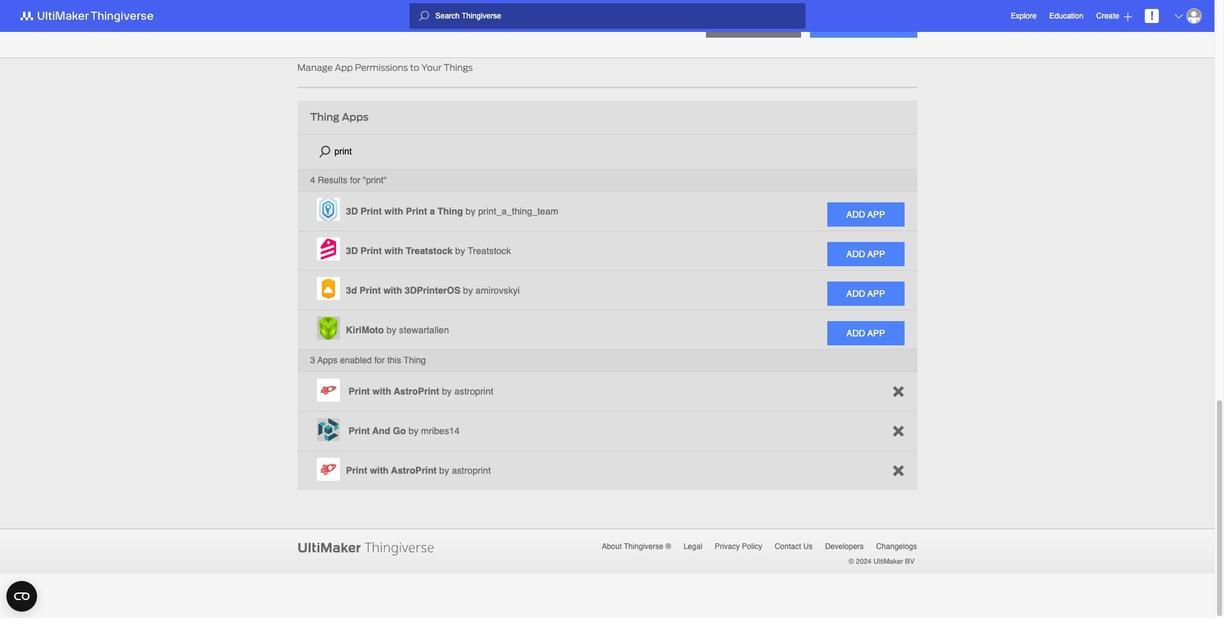 Task type: describe. For each thing, give the bounding box(es) containing it.
thingiverse
[[624, 543, 664, 552]]

1 horizontal spatial a
[[430, 206, 435, 217]]

add app button for thing
[[828, 202, 905, 227]]

search control image
[[419, 11, 429, 21]]

4 results for " print"
[[310, 175, 387, 185]]

enabled
[[340, 356, 372, 366]]

publish thing
[[830, 20, 898, 30]]

3d for 3d print with treatstock by treatstock
[[346, 246, 358, 256]]

privacy policy link
[[715, 541, 763, 554]]

3dprinteros
[[405, 286, 461, 296]]

open widget image
[[6, 582, 37, 612]]

1 treatstock from the left
[[406, 246, 453, 256]]

about thingiverse ® link
[[602, 541, 672, 554]]

1 vertical spatial print with astroprint by astroprint
[[346, 466, 491, 476]]

kirimoto by stewartallen
[[346, 325, 449, 335]]

ultimaker logo image
[[298, 541, 438, 556]]

view
[[760, 20, 783, 30]]

! link
[[1145, 9, 1160, 23]]

app inside thing apps manage app permissions to your things
[[335, 62, 353, 73]]

®
[[666, 543, 672, 552]]

your
[[422, 62, 442, 73]]

avatar image
[[1187, 8, 1202, 24]]

makerbot logo image
[[13, 8, 169, 24]]

developers link
[[825, 541, 864, 554]]

changelogs link
[[877, 541, 918, 554]]

add app for treatstock
[[847, 249, 886, 259]]

go
[[393, 427, 406, 437]]

1 vertical spatial astroprint
[[452, 466, 491, 476]]

legal link
[[684, 541, 703, 554]]

create
[[1097, 11, 1120, 20]]

and
[[373, 427, 391, 437]]

4
[[310, 175, 315, 185]]

us
[[804, 543, 813, 552]]

4 add from the top
[[847, 328, 866, 339]]

creating
[[298, 11, 384, 33]]

cancel link
[[667, 21, 700, 30]]

stewartallen
[[399, 325, 449, 335]]

Search Thingiverse text field
[[429, 11, 806, 21]]

1 vertical spatial for
[[375, 356, 385, 366]]

to
[[410, 62, 419, 73]]

kirimoto
[[346, 325, 384, 335]]

bv
[[906, 558, 915, 566]]

by left amirovskyi
[[463, 286, 473, 296]]

ultimaker bv link
[[874, 558, 915, 567]]

4 add app from the top
[[847, 328, 886, 339]]

add for amirovskyi
[[847, 289, 866, 299]]

4 add app button from the top
[[828, 321, 905, 346]]

legal
[[684, 543, 703, 552]]

by right kirimoto
[[387, 325, 397, 335]]

this
[[387, 356, 401, 366]]

education
[[1050, 12, 1084, 20]]

changelogs © 2024 ultimaker bv
[[849, 543, 918, 566]]

thing inside thing apps manage app permissions to your things
[[298, 40, 351, 62]]

add app for thing
[[847, 210, 886, 220]]

plusicon image
[[1124, 12, 1133, 21]]

creating a new thing
[[298, 11, 499, 33]]

3d print with 3dprinteros by amirovskyi
[[346, 286, 520, 296]]

thing right this
[[404, 356, 426, 366]]

new
[[402, 11, 442, 33]]

explore
[[1011, 11, 1037, 20]]

permissions
[[355, 62, 408, 73]]

with for 3dprinteros
[[384, 286, 402, 296]]

privacy
[[715, 543, 740, 552]]

add app button for treatstock
[[828, 242, 905, 267]]

privacy policy
[[715, 543, 763, 552]]



Task type: locate. For each thing, give the bounding box(es) containing it.
1 horizontal spatial treatstock
[[468, 246, 511, 256]]

publish thing button
[[811, 13, 918, 37]]

3
[[310, 356, 315, 366]]

2 vertical spatial apps
[[318, 356, 338, 366]]

by
[[466, 206, 476, 217], [455, 246, 465, 256], [463, 286, 473, 296], [387, 325, 397, 335], [442, 387, 452, 397], [409, 427, 419, 437], [440, 466, 449, 476]]

with for print
[[385, 206, 403, 217]]

with up '3d print with 3dprinteros by amirovskyi'
[[385, 246, 403, 256]]

app for thing
[[868, 210, 886, 220]]

0 horizontal spatial treatstock
[[406, 246, 453, 256]]

a left new
[[387, 11, 399, 33]]

3d down 4 results for " print"
[[346, 206, 358, 217]]

mribes14
[[421, 427, 460, 437]]

print
[[361, 206, 382, 217], [406, 206, 427, 217], [361, 246, 382, 256], [360, 286, 381, 296], [349, 387, 370, 397], [349, 427, 370, 437], [346, 466, 367, 476]]

3 add app button from the top
[[828, 282, 905, 306]]

2 treatstock from the left
[[468, 246, 511, 256]]

thing down manage
[[310, 110, 340, 124]]

3d for 3d print with print a thing by print_a_thing_team
[[346, 206, 358, 217]]

app for treatstock
[[868, 249, 886, 259]]

astroprint
[[455, 387, 494, 397], [452, 466, 491, 476]]

add for thing
[[847, 210, 866, 220]]

by left print_a_thing_team
[[466, 206, 476, 217]]

apps inside thing apps manage app permissions to your things
[[354, 40, 401, 62]]

thing down creating
[[298, 40, 351, 62]]

2 add app from the top
[[847, 249, 886, 259]]

astroprint down this
[[394, 387, 440, 397]]

apps for thing apps manage app permissions to your things
[[354, 40, 401, 62]]

thing right publish
[[871, 20, 898, 30]]

3d up 3d on the left
[[346, 246, 358, 256]]

manage
[[298, 62, 333, 73]]

thing apps manage app permissions to your things
[[298, 40, 473, 73]]

Search for Apps text field
[[310, 140, 500, 163]]

things
[[444, 62, 473, 73]]

add app button
[[828, 202, 905, 227], [828, 242, 905, 267], [828, 282, 905, 306], [828, 321, 905, 346]]

0 horizontal spatial for
[[350, 175, 361, 185]]

3d
[[346, 286, 357, 296]]

save
[[726, 20, 749, 30]]

apps down permissions
[[342, 110, 369, 124]]

results
[[318, 175, 348, 185]]

3d print with treatstock by treatstock
[[346, 246, 511, 256]]

!
[[1151, 9, 1154, 22]]

print and go by mribes14
[[349, 427, 460, 437]]

apps down creating a new thing on the top
[[354, 40, 401, 62]]

apps
[[354, 40, 401, 62], [342, 110, 369, 124], [318, 356, 338, 366]]

ultimaker
[[874, 558, 904, 566]]

thing inside button
[[871, 20, 898, 30]]

0 horizontal spatial a
[[387, 11, 399, 33]]

for
[[350, 175, 361, 185], [375, 356, 385, 366]]

print with astroprint by astroprint down this
[[349, 387, 494, 397]]

astroprint
[[394, 387, 440, 397], [391, 466, 437, 476]]

save & view
[[726, 20, 783, 30]]

3 add from the top
[[847, 289, 866, 299]]

print with astroprint by astroprint
[[349, 387, 494, 397], [346, 466, 491, 476]]

treatstock up 3dprinteros
[[406, 246, 453, 256]]

3 apps enabled for this thing
[[310, 356, 426, 366]]

changelogs
[[877, 543, 918, 552]]

0 vertical spatial print with astroprint by astroprint
[[349, 387, 494, 397]]

education link
[[1050, 10, 1084, 22]]

&
[[751, 20, 757, 30]]

0 vertical spatial for
[[350, 175, 361, 185]]

3d print with print a thing by print_a_thing_team
[[346, 206, 559, 217]]

thing up 3d print with treatstock by treatstock
[[438, 206, 463, 217]]

add app for amirovskyi
[[847, 289, 886, 299]]

about
[[602, 543, 622, 552]]

add for treatstock
[[847, 249, 866, 259]]

for left this
[[375, 356, 385, 366]]

by right go
[[409, 427, 419, 437]]

1 add from the top
[[847, 210, 866, 220]]

1 vertical spatial apps
[[342, 110, 369, 124]]

explore button
[[1011, 5, 1037, 27]]

a
[[387, 11, 399, 33], [430, 206, 435, 217]]

create button
[[1097, 5, 1133, 27]]

thing apps
[[310, 110, 369, 124]]

1 add app button from the top
[[828, 202, 905, 227]]

policy
[[742, 543, 763, 552]]

0 vertical spatial apps
[[354, 40, 401, 62]]

print with astroprint by astroprint down the print and go by mribes14 at bottom
[[346, 466, 491, 476]]

thing
[[446, 11, 499, 33], [871, 20, 898, 30], [298, 40, 351, 62], [310, 110, 340, 124], [438, 206, 463, 217], [404, 356, 426, 366]]

0 vertical spatial 3d
[[346, 206, 358, 217]]

contact us link
[[775, 541, 813, 554]]

app
[[335, 62, 353, 73], [868, 210, 886, 220], [868, 249, 886, 259], [868, 289, 886, 299], [868, 328, 886, 339]]

with down this
[[373, 387, 391, 397]]

add app
[[847, 210, 886, 220], [847, 249, 886, 259], [847, 289, 886, 299], [847, 328, 886, 339]]

save & view button
[[706, 13, 802, 37]]

2 3d from the top
[[346, 246, 358, 256]]

1 3d from the top
[[346, 206, 358, 217]]

treatstock up amirovskyi
[[468, 246, 511, 256]]

by up mribes14
[[442, 387, 452, 397]]

treatstock
[[406, 246, 453, 256], [468, 246, 511, 256]]

with down and
[[370, 466, 389, 476]]

2 add app button from the top
[[828, 242, 905, 267]]

2 add from the top
[[847, 249, 866, 259]]

by down mribes14
[[440, 466, 449, 476]]

with left 3dprinteros
[[384, 286, 402, 296]]

print"
[[366, 175, 387, 185]]

about thingiverse ®
[[602, 543, 672, 552]]

for left """
[[350, 175, 361, 185]]

developers
[[825, 543, 864, 552]]

with
[[385, 206, 403, 217], [385, 246, 403, 256], [384, 286, 402, 296], [373, 387, 391, 397], [370, 466, 389, 476]]

cancel
[[667, 21, 700, 30]]

apps for 3 apps enabled for this thing
[[318, 356, 338, 366]]

thing up things
[[446, 11, 499, 33]]

3d
[[346, 206, 358, 217], [346, 246, 358, 256]]

"
[[363, 175, 366, 185]]

amirovskyi
[[476, 286, 520, 296]]

©
[[849, 558, 854, 566]]

with down print"
[[385, 206, 403, 217]]

by down 3d print with print a thing by print_a_thing_team
[[455, 246, 465, 256]]

add
[[847, 210, 866, 220], [847, 249, 866, 259], [847, 289, 866, 299], [847, 328, 866, 339]]

contact us
[[775, 543, 813, 552]]

astroprint down mribes14
[[452, 466, 491, 476]]

add app button for amirovskyi
[[828, 282, 905, 306]]

0 vertical spatial astroprint
[[394, 387, 440, 397]]

publish
[[830, 20, 868, 30]]

a up 3d print with treatstock by treatstock
[[430, 206, 435, 217]]

app for amirovskyi
[[868, 289, 886, 299]]

0 vertical spatial a
[[387, 11, 399, 33]]

2024
[[856, 558, 872, 566]]

contact
[[775, 543, 802, 552]]

1 vertical spatial astroprint
[[391, 466, 437, 476]]

with for treatstock
[[385, 246, 403, 256]]

1 vertical spatial 3d
[[346, 246, 358, 256]]

3 add app from the top
[[847, 289, 886, 299]]

apps for thing apps
[[342, 110, 369, 124]]

apps right 3
[[318, 356, 338, 366]]

astroprint up mribes14
[[455, 387, 494, 397]]

1 horizontal spatial for
[[375, 356, 385, 366]]

0 vertical spatial astroprint
[[455, 387, 494, 397]]

print_a_thing_team
[[478, 206, 559, 217]]

1 add app from the top
[[847, 210, 886, 220]]

1 vertical spatial a
[[430, 206, 435, 217]]

astroprint down the print and go by mribes14 at bottom
[[391, 466, 437, 476]]



Task type: vqa. For each thing, say whether or not it's contained in the screenshot.
the bv
yes



